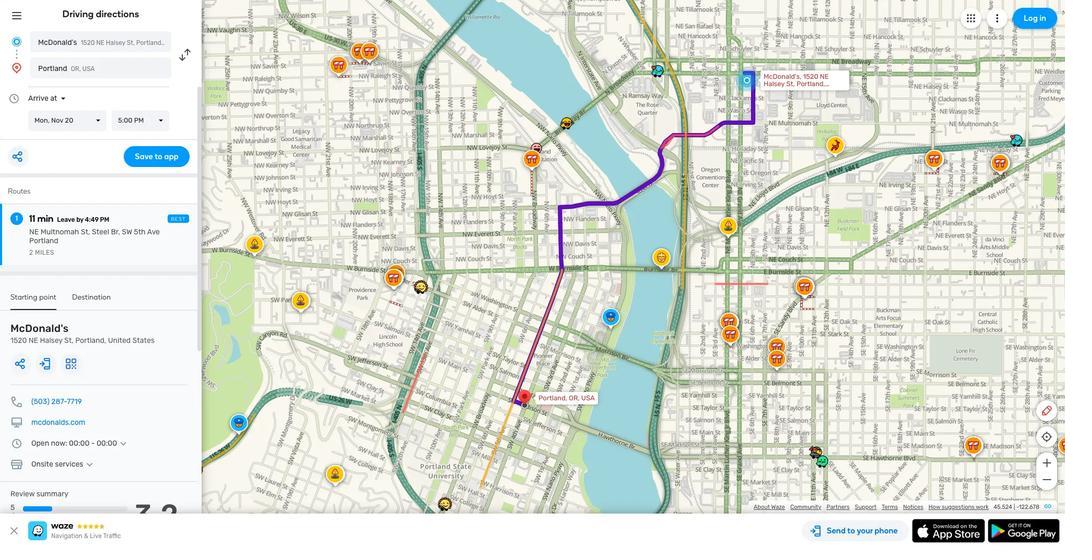 Task type: vqa. For each thing, say whether or not it's contained in the screenshot.
topmost McDonald's 1520 NE Halsey St, Portland, United States
yes



Task type: locate. For each thing, give the bounding box(es) containing it.
0 vertical spatial -
[[91, 439, 95, 448]]

1520 down starting point button
[[10, 336, 27, 345]]

- right now:
[[91, 439, 95, 448]]

about
[[754, 504, 770, 511]]

united
[[164, 39, 184, 46], [764, 87, 785, 95], [108, 336, 131, 345]]

1 horizontal spatial or,
[[569, 394, 580, 402]]

or, for portland
[[71, 65, 81, 73]]

7719
[[67, 398, 82, 406]]

0 vertical spatial chevron down image
[[117, 440, 130, 448]]

directions
[[96, 8, 139, 20]]

st, inside ne multnomah st, steel br, sw 5th ave portland 2 miles
[[81, 228, 90, 237]]

287-
[[51, 398, 67, 406]]

clock image left arrive
[[8, 92, 20, 105]]

suggestions
[[942, 504, 975, 511]]

2
[[29, 249, 33, 257]]

navigation & live traffic
[[51, 533, 121, 540]]

- right "|"
[[1017, 504, 1019, 511]]

driving
[[62, 8, 94, 20]]

multnomah
[[41, 228, 79, 237]]

pm
[[134, 117, 144, 124], [100, 216, 109, 224]]

5th
[[134, 228, 146, 237]]

2 vertical spatial states
[[132, 336, 155, 345]]

zoom in image
[[1040, 457, 1054, 470]]

ne right mcdonald's, in the right of the page
[[820, 73, 829, 80]]

1 vertical spatial -
[[1017, 504, 1019, 511]]

0 horizontal spatial or,
[[71, 65, 81, 73]]

1 horizontal spatial 00:00
[[97, 439, 117, 448]]

services
[[55, 460, 83, 469]]

usa inside portland or, usa
[[82, 65, 95, 73]]

waze
[[771, 504, 785, 511]]

0 horizontal spatial -
[[91, 439, 95, 448]]

chevron down image
[[117, 440, 130, 448], [83, 461, 96, 469]]

0 horizontal spatial pm
[[100, 216, 109, 224]]

20
[[65, 117, 73, 124]]

halsey inside mcdonald's, 1520 ne halsey st, portland, united states
[[764, 80, 785, 88]]

now:
[[51, 439, 67, 448]]

open now: 00:00 - 00:00 button
[[31, 439, 130, 448]]

1520
[[81, 39, 95, 46], [803, 73, 819, 80], [10, 336, 27, 345]]

terms link
[[882, 504, 898, 511]]

how
[[929, 504, 941, 511]]

nov
[[51, 117, 63, 124]]

1 vertical spatial mcdonald's
[[10, 322, 69, 335]]

mcdonald's 1520 ne halsey st, portland, united states down destination button
[[10, 322, 155, 345]]

1 horizontal spatial -
[[1017, 504, 1019, 511]]

about waze community partners support terms notices how suggestions work 45.524 | -122.678
[[754, 504, 1040, 511]]

halsey
[[106, 39, 125, 46], [764, 80, 785, 88], [40, 336, 63, 345]]

1 horizontal spatial 1520
[[81, 39, 95, 46]]

1 vertical spatial 1520
[[803, 73, 819, 80]]

clock image
[[8, 92, 20, 105], [10, 438, 23, 450]]

1 vertical spatial pm
[[100, 216, 109, 224]]

0 vertical spatial 1520
[[81, 39, 95, 46]]

live
[[90, 533, 102, 540]]

2 horizontal spatial 1520
[[803, 73, 819, 80]]

onsite services button
[[31, 460, 96, 469]]

usa
[[82, 65, 95, 73], [581, 394, 595, 402]]

1 00:00 from the left
[[69, 439, 89, 448]]

portland up at
[[38, 64, 67, 73]]

br,
[[111, 228, 120, 237]]

0 horizontal spatial halsey
[[40, 336, 63, 345]]

pencil image
[[1041, 405, 1053, 417]]

4:49
[[85, 216, 99, 224]]

chevron down image inside the onsite services button
[[83, 461, 96, 469]]

0 vertical spatial mcdonald's
[[38, 38, 77, 47]]

0 horizontal spatial usa
[[82, 65, 95, 73]]

partners
[[827, 504, 850, 511]]

3.2
[[134, 498, 178, 533]]

terms
[[882, 504, 898, 511]]

11
[[29, 213, 35, 225]]

mcdonald's
[[38, 38, 77, 47], [10, 322, 69, 335]]

0 horizontal spatial states
[[132, 336, 155, 345]]

review summary
[[10, 490, 68, 499]]

1 vertical spatial clock image
[[10, 438, 23, 450]]

2 horizontal spatial states
[[787, 87, 807, 95]]

traffic
[[103, 533, 121, 540]]

chevron down image inside open now: 00:00 - 00:00 button
[[117, 440, 130, 448]]

ne inside mcdonald's, 1520 ne halsey st, portland, united states
[[820, 73, 829, 80]]

1 horizontal spatial halsey
[[106, 39, 125, 46]]

chevron down image for onsite services
[[83, 461, 96, 469]]

5 4
[[10, 504, 15, 521]]

00:00
[[69, 439, 89, 448], [97, 439, 117, 448]]

portland,
[[136, 39, 163, 46], [797, 80, 825, 88], [75, 336, 106, 345], [539, 394, 567, 402]]

mcdonald's 1520 ne halsey st, portland, united states down directions
[[38, 38, 204, 47]]

pm right 4:49 on the top left
[[100, 216, 109, 224]]

(503) 287-7719 link
[[31, 398, 82, 406]]

(503)
[[31, 398, 50, 406]]

2 horizontal spatial united
[[764, 87, 785, 95]]

1 vertical spatial chevron down image
[[83, 461, 96, 469]]

1 horizontal spatial pm
[[134, 117, 144, 124]]

&
[[84, 533, 88, 540]]

states inside mcdonald's, 1520 ne halsey st, portland, united states
[[787, 87, 807, 95]]

ne
[[96, 39, 104, 46], [820, 73, 829, 80], [29, 228, 39, 237], [29, 336, 38, 345]]

1 horizontal spatial states
[[185, 39, 204, 46]]

0 vertical spatial pm
[[134, 117, 144, 124]]

0 vertical spatial usa
[[82, 65, 95, 73]]

starting
[[10, 293, 37, 302]]

community
[[790, 504, 822, 511]]

destination button
[[72, 293, 111, 309]]

portland up miles
[[29, 237, 58, 246]]

states
[[185, 39, 204, 46], [787, 87, 807, 95], [132, 336, 155, 345]]

mcdonalds.com link
[[31, 418, 85, 427]]

portland or, usa
[[38, 64, 95, 73]]

destination
[[72, 293, 111, 302]]

1 vertical spatial halsey
[[764, 80, 785, 88]]

store image
[[10, 459, 23, 471]]

2 horizontal spatial halsey
[[764, 80, 785, 88]]

or, for portland,
[[569, 394, 580, 402]]

portland
[[38, 64, 67, 73], [29, 237, 58, 246]]

open now: 00:00 - 00:00
[[31, 439, 117, 448]]

0 horizontal spatial 1520
[[10, 336, 27, 345]]

pm right 5:00
[[134, 117, 144, 124]]

or, inside portland or, usa
[[71, 65, 81, 73]]

1 vertical spatial usa
[[581, 394, 595, 402]]

1 horizontal spatial usa
[[581, 394, 595, 402]]

mcdonald's 1520 ne halsey st, portland, united states
[[38, 38, 204, 47], [10, 322, 155, 345]]

st,
[[127, 39, 135, 46], [786, 80, 795, 88], [81, 228, 90, 237], [64, 336, 74, 345]]

ne down 11
[[29, 228, 39, 237]]

mcdonalds.com
[[31, 418, 85, 427]]

1 vertical spatial states
[[787, 87, 807, 95]]

community link
[[790, 504, 822, 511]]

how suggestions work link
[[929, 504, 989, 511]]

miles
[[35, 249, 54, 257]]

0 horizontal spatial 00:00
[[69, 439, 89, 448]]

0 vertical spatial mcdonald's 1520 ne halsey st, portland, united states
[[38, 38, 204, 47]]

starting point
[[10, 293, 56, 302]]

1 vertical spatial or,
[[569, 394, 580, 402]]

0 vertical spatial portland
[[38, 64, 67, 73]]

0 vertical spatial states
[[185, 39, 204, 46]]

portland inside ne multnomah st, steel br, sw 5th ave portland 2 miles
[[29, 237, 58, 246]]

5:00 pm list box
[[112, 110, 169, 131]]

0 vertical spatial or,
[[71, 65, 81, 73]]

mcdonald's up portland or, usa
[[38, 38, 77, 47]]

arrive at
[[28, 94, 57, 103]]

leave
[[57, 216, 75, 224]]

0 vertical spatial united
[[164, 39, 184, 46]]

call image
[[10, 396, 23, 409]]

1 vertical spatial united
[[764, 87, 785, 95]]

clock image up the store image
[[10, 438, 23, 450]]

or,
[[71, 65, 81, 73], [569, 394, 580, 402]]

onsite
[[31, 460, 53, 469]]

link image
[[1044, 503, 1052, 511]]

1 vertical spatial portland
[[29, 237, 58, 246]]

mcdonald's down starting point button
[[10, 322, 69, 335]]

1 horizontal spatial chevron down image
[[117, 440, 130, 448]]

open
[[31, 439, 49, 448]]

0 horizontal spatial chevron down image
[[83, 461, 96, 469]]

2 vertical spatial united
[[108, 336, 131, 345]]

1 horizontal spatial united
[[164, 39, 184, 46]]

1520 down the driving
[[81, 39, 95, 46]]

1520 right mcdonald's, in the right of the page
[[803, 73, 819, 80]]



Task type: describe. For each thing, give the bounding box(es) containing it.
2 vertical spatial halsey
[[40, 336, 63, 345]]

|
[[1014, 504, 1015, 511]]

min
[[37, 213, 53, 225]]

st, inside mcdonald's, 1520 ne halsey st, portland, united states
[[786, 80, 795, 88]]

mon, nov 20
[[34, 117, 73, 124]]

1 vertical spatial mcdonald's 1520 ne halsey st, portland, united states
[[10, 322, 155, 345]]

arrive
[[28, 94, 48, 103]]

ave
[[147, 228, 160, 237]]

0 vertical spatial halsey
[[106, 39, 125, 46]]

x image
[[8, 525, 20, 538]]

support
[[855, 504, 877, 511]]

2 00:00 from the left
[[97, 439, 117, 448]]

2 vertical spatial 1520
[[10, 336, 27, 345]]

by
[[76, 216, 84, 224]]

usa for portland
[[82, 65, 95, 73]]

best
[[171, 216, 186, 223]]

122.678
[[1019, 504, 1040, 511]]

summary
[[36, 490, 68, 499]]

45.524
[[994, 504, 1012, 511]]

1520 inside mcdonald's, 1520 ne halsey st, portland, united states
[[803, 73, 819, 80]]

pm inside 11 min leave by 4:49 pm
[[100, 216, 109, 224]]

mcdonald's,
[[764, 73, 802, 80]]

support link
[[855, 504, 877, 511]]

driving directions
[[62, 8, 139, 20]]

onsite services
[[31, 460, 83, 469]]

steel
[[92, 228, 109, 237]]

sw
[[122, 228, 132, 237]]

location image
[[10, 62, 23, 74]]

usa for portland,
[[581, 394, 595, 402]]

pm inside list box
[[134, 117, 144, 124]]

ne multnomah st, steel br, sw 5th ave portland 2 miles
[[29, 228, 160, 257]]

0 vertical spatial clock image
[[8, 92, 20, 105]]

about waze link
[[754, 504, 785, 511]]

ne inside ne multnomah st, steel br, sw 5th ave portland 2 miles
[[29, 228, 39, 237]]

routes
[[8, 187, 30, 196]]

ne down driving directions
[[96, 39, 104, 46]]

1
[[16, 214, 18, 223]]

5
[[10, 504, 15, 513]]

5:00 pm
[[118, 117, 144, 124]]

navigation
[[51, 533, 82, 540]]

at
[[50, 94, 57, 103]]

0 horizontal spatial united
[[108, 336, 131, 345]]

11 min leave by 4:49 pm
[[29, 213, 109, 225]]

notices
[[903, 504, 924, 511]]

notices link
[[903, 504, 924, 511]]

point
[[39, 293, 56, 302]]

review
[[10, 490, 35, 499]]

zoom out image
[[1040, 474, 1054, 486]]

work
[[976, 504, 989, 511]]

starting point button
[[10, 293, 56, 310]]

(503) 287-7719
[[31, 398, 82, 406]]

mcdonald's, 1520 ne halsey st, portland, united states
[[764, 73, 829, 95]]

partners link
[[827, 504, 850, 511]]

chevron down image for open now: 00:00 - 00:00
[[117, 440, 130, 448]]

portland, or, usa
[[539, 394, 595, 402]]

current location image
[[10, 36, 23, 48]]

mcdonald's inside mcdonald's 1520 ne halsey st, portland, united states
[[10, 322, 69, 335]]

4
[[10, 512, 15, 521]]

5:00
[[118, 117, 132, 124]]

computer image
[[10, 417, 23, 429]]

portland, inside mcdonald's, 1520 ne halsey st, portland, united states
[[797, 80, 825, 88]]

mon, nov 20 list box
[[28, 110, 107, 131]]

ne down starting point button
[[29, 336, 38, 345]]

mon,
[[34, 117, 50, 124]]

united inside mcdonald's, 1520 ne halsey st, portland, united states
[[764, 87, 785, 95]]



